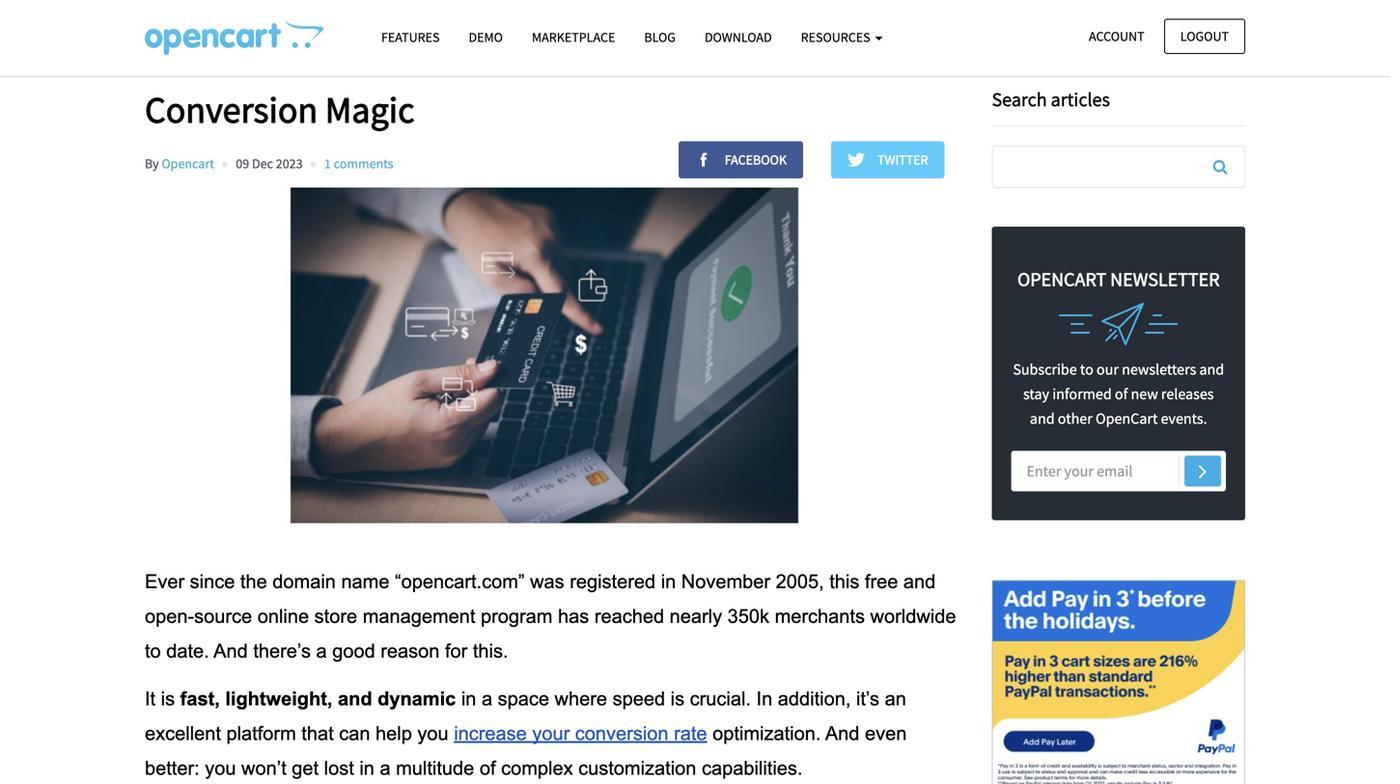 Task type: describe. For each thing, give the bounding box(es) containing it.
resources link
[[787, 20, 897, 54]]

logout link
[[1164, 19, 1246, 54]]

lost
[[324, 758, 354, 780]]

1 is from the left
[[161, 689, 175, 710]]

november
[[681, 572, 771, 593]]

angle right image
[[1199, 460, 1207, 483]]

350k
[[728, 606, 770, 628]]

was
[[530, 572, 564, 593]]

your
[[532, 724, 570, 745]]

optimization. and even better: you won't get lost in a multitude of complex customization capabilities.
[[145, 724, 912, 780]]

and down stay
[[1030, 410, 1055, 429]]

magic
[[325, 86, 415, 133]]

this.
[[473, 641, 508, 662]]

by
[[145, 155, 159, 172]]

in
[[757, 689, 773, 710]]

complex
[[501, 758, 573, 780]]

social facebook image
[[695, 151, 722, 169]]

you inside in a space where speed is crucial. in addition, it's an excellent platform that can help you
[[417, 724, 449, 745]]

ever since the domain name "opencart.com" was registered in november 2005, this free and open-source online store management program has reached nearly 350k merchants worldwide to date. and there's a good reason for this.
[[145, 572, 962, 662]]

an
[[885, 689, 906, 710]]

newsletters
[[1122, 360, 1197, 379]]

download link
[[690, 20, 787, 54]]

comments
[[334, 155, 394, 172]]

opencart newsletter
[[1018, 267, 1220, 292]]

and up can
[[338, 689, 372, 710]]

opencart inside subscribe to our newsletters and stay informed of new releases and other opencart events.
[[1096, 410, 1158, 429]]

dynamic
[[378, 689, 456, 710]]

that
[[302, 724, 334, 745]]

date.
[[166, 641, 209, 662]]

and inside ever since the domain name "opencart.com" was registered in november 2005, this free and open-source online store management program has reached nearly 350k merchants worldwide to date. and there's a good reason for this.
[[904, 572, 936, 593]]

rate
[[674, 724, 707, 745]]

free
[[865, 572, 898, 593]]

it's
[[856, 689, 880, 710]]

and up releases
[[1200, 360, 1224, 379]]

a inside optimization. and even better: you won't get lost in a multitude of complex customization capabilities.
[[380, 758, 391, 780]]

twitter link
[[831, 142, 945, 179]]

good
[[332, 641, 375, 662]]

registered
[[570, 572, 656, 593]]

blog
[[644, 28, 676, 46]]

speed
[[613, 689, 665, 710]]

logout
[[1181, 28, 1229, 45]]

search
[[992, 87, 1047, 112]]

the
[[240, 572, 267, 593]]

by opencart
[[145, 155, 214, 172]]

this
[[830, 572, 860, 593]]

where
[[555, 689, 607, 710]]

features
[[381, 28, 440, 46]]

in for a
[[360, 758, 375, 780]]

won't
[[241, 758, 287, 780]]

space
[[498, 689, 549, 710]]

newsletter
[[1110, 267, 1220, 292]]

capabilities.
[[702, 758, 803, 780]]

opencart link
[[162, 155, 214, 172]]

merchants
[[775, 606, 865, 628]]

features link
[[367, 20, 454, 54]]

you inside optimization. and even better: you won't get lost in a multitude of complex customization capabilities.
[[205, 758, 236, 780]]

can
[[339, 724, 370, 745]]

"opencart.com"
[[395, 572, 525, 593]]

it
[[145, 689, 156, 710]]

conversion magic
[[145, 86, 415, 133]]

download
[[705, 28, 772, 46]]

opencart
[[162, 155, 214, 172]]

releases
[[1161, 385, 1214, 404]]

in for november
[[661, 572, 676, 593]]

informed
[[1053, 385, 1112, 404]]

program
[[481, 606, 553, 628]]

management
[[363, 606, 475, 628]]

reason
[[381, 641, 440, 662]]

our
[[1097, 360, 1119, 379]]

marketplace
[[532, 28, 615, 46]]

for
[[445, 641, 468, 662]]

open-
[[145, 606, 194, 628]]

crucial.
[[690, 689, 751, 710]]

addition,
[[778, 689, 851, 710]]

better:
[[145, 758, 200, 780]]

stay
[[1023, 385, 1050, 404]]

and inside ever since the domain name "opencart.com" was registered in november 2005, this free and open-source online store management program has reached nearly 350k merchants worldwide to date. and there's a good reason for this.
[[214, 641, 248, 662]]

has
[[558, 606, 589, 628]]

search image
[[1213, 159, 1228, 175]]

of inside optimization. and even better: you won't get lost in a multitude of complex customization capabilities.
[[480, 758, 496, 780]]



Task type: locate. For each thing, give the bounding box(es) containing it.
1 horizontal spatial you
[[417, 724, 449, 745]]

conversion magic: uncovered strategies to optimize opencart checkout image
[[145, 20, 323, 55]]

1 horizontal spatial to
[[1080, 360, 1094, 379]]

1 comments
[[324, 155, 394, 172]]

source
[[194, 606, 252, 628]]

nearly
[[670, 606, 722, 628]]

1 horizontal spatial a
[[380, 758, 391, 780]]

articles
[[1051, 87, 1110, 112]]

events.
[[1161, 410, 1207, 429]]

resources
[[801, 28, 873, 46]]

1 vertical spatial you
[[205, 758, 236, 780]]

a inside ever since the domain name "opencart.com" was registered in november 2005, this free and open-source online store management program has reached nearly 350k merchants worldwide to date. and there's a good reason for this.
[[316, 641, 327, 662]]

0 horizontal spatial is
[[161, 689, 175, 710]]

facebook
[[722, 151, 787, 169]]

2 horizontal spatial a
[[482, 689, 492, 710]]

ever
[[145, 572, 185, 593]]

0 horizontal spatial of
[[480, 758, 496, 780]]

even
[[865, 724, 907, 745]]

demo link
[[454, 20, 517, 54]]

1 horizontal spatial in
[[461, 689, 476, 710]]

a
[[316, 641, 327, 662], [482, 689, 492, 710], [380, 758, 391, 780]]

marketplace link
[[517, 20, 630, 54]]

to inside subscribe to our newsletters and stay informed of new releases and other opencart events.
[[1080, 360, 1094, 379]]

1 vertical spatial and
[[825, 724, 860, 745]]

in up nearly
[[661, 572, 676, 593]]

opencart up subscribe
[[1018, 267, 1107, 292]]

1 comments link
[[324, 155, 394, 172]]

excellent
[[145, 724, 221, 745]]

increase your conversion rate link
[[454, 722, 707, 746]]

to left date.
[[145, 641, 161, 662]]

is right it
[[161, 689, 175, 710]]

0 vertical spatial and
[[214, 641, 248, 662]]

2 horizontal spatial in
[[661, 572, 676, 593]]

name
[[341, 572, 390, 593]]

1 horizontal spatial of
[[1115, 385, 1128, 404]]

multitude
[[396, 758, 474, 780]]

of down increase
[[480, 758, 496, 780]]

in inside in a space where speed is crucial. in addition, it's an excellent platform that can help you
[[461, 689, 476, 710]]

account link
[[1073, 19, 1161, 54]]

conversion
[[575, 724, 669, 745]]

is up rate
[[671, 689, 685, 710]]

to inside ever since the domain name "opencart.com" was registered in november 2005, this free and open-source online store management program has reached nearly 350k merchants worldwide to date. and there's a good reason for this.
[[145, 641, 161, 662]]

optimization.
[[713, 724, 821, 745]]

is inside in a space where speed is crucial. in addition, it's an excellent platform that can help you
[[671, 689, 685, 710]]

lightweight,
[[225, 689, 333, 710]]

reached
[[595, 606, 664, 628]]

a down help
[[380, 758, 391, 780]]

a up increase
[[482, 689, 492, 710]]

increase
[[454, 724, 527, 745]]

0 horizontal spatial to
[[145, 641, 161, 662]]

facebook link
[[679, 142, 803, 179]]

worldwide
[[870, 606, 956, 628]]

help
[[376, 724, 412, 745]]

and up worldwide
[[904, 572, 936, 593]]

to
[[1080, 360, 1094, 379], [145, 641, 161, 662]]

0 vertical spatial opencart
[[1018, 267, 1107, 292]]

0 vertical spatial you
[[417, 724, 449, 745]]

09 dec 2023
[[236, 155, 303, 172]]

1 vertical spatial opencart
[[1096, 410, 1158, 429]]

fast,
[[180, 689, 220, 710]]

online
[[258, 606, 309, 628]]

2 vertical spatial in
[[360, 758, 375, 780]]

dec
[[252, 155, 273, 172]]

there's
[[253, 641, 311, 662]]

opencart
[[1018, 267, 1107, 292], [1096, 410, 1158, 429]]

in right lost
[[360, 758, 375, 780]]

store
[[314, 606, 357, 628]]

1 vertical spatial in
[[461, 689, 476, 710]]

1 horizontal spatial and
[[825, 724, 860, 745]]

other
[[1058, 410, 1093, 429]]

1 horizontal spatial is
[[671, 689, 685, 710]]

Enter your email text field
[[1011, 451, 1226, 492]]

and down source
[[214, 641, 248, 662]]

1
[[324, 155, 331, 172]]

2 vertical spatial a
[[380, 758, 391, 780]]

a left the good
[[316, 641, 327, 662]]

0 vertical spatial a
[[316, 641, 327, 662]]

of left new
[[1115, 385, 1128, 404]]

opencart down new
[[1096, 410, 1158, 429]]

subscribe
[[1013, 360, 1077, 379]]

in inside ever since the domain name "opencart.com" was registered in november 2005, this free and open-source online store management program has reached nearly 350k merchants worldwide to date. and there's a good reason for this.
[[661, 572, 676, 593]]

None text field
[[993, 147, 1245, 187]]

in
[[661, 572, 676, 593], [461, 689, 476, 710], [360, 758, 375, 780]]

in up increase
[[461, 689, 476, 710]]

demo
[[469, 28, 503, 46]]

platform
[[226, 724, 296, 745]]

in inside optimization. and even better: you won't get lost in a multitude of complex customization capabilities.
[[360, 758, 375, 780]]

1 vertical spatial a
[[482, 689, 492, 710]]

paypal blog image
[[992, 559, 1246, 785]]

you up the "multitude"
[[417, 724, 449, 745]]

in a space where speed is crucial. in addition, it's an excellent platform that can help you
[[145, 689, 912, 745]]

0 vertical spatial of
[[1115, 385, 1128, 404]]

2005,
[[776, 572, 824, 593]]

account
[[1089, 28, 1145, 45]]

it is fast, lightweight, and dynamic
[[145, 689, 456, 710]]

a inside in a space where speed is crucial. in addition, it's an excellent platform that can help you
[[482, 689, 492, 710]]

subscribe to our newsletters and stay informed of new releases and other opencart events.
[[1013, 360, 1224, 429]]

2 is from the left
[[671, 689, 685, 710]]

domain
[[273, 572, 336, 593]]

2023
[[276, 155, 303, 172]]

0 vertical spatial to
[[1080, 360, 1094, 379]]

new
[[1131, 385, 1158, 404]]

social twitter image
[[848, 151, 875, 169]]

1 vertical spatial to
[[145, 641, 161, 662]]

0 vertical spatial in
[[661, 572, 676, 593]]

of inside subscribe to our newsletters and stay informed of new releases and other opencart events.
[[1115, 385, 1128, 404]]

you left won't
[[205, 758, 236, 780]]

and inside optimization. and even better: you won't get lost in a multitude of complex customization capabilities.
[[825, 724, 860, 745]]

0 horizontal spatial a
[[316, 641, 327, 662]]

get
[[292, 758, 319, 780]]

and down it's
[[825, 724, 860, 745]]

to left our
[[1080, 360, 1094, 379]]

0 horizontal spatial you
[[205, 758, 236, 780]]

0 horizontal spatial in
[[360, 758, 375, 780]]

since
[[190, 572, 235, 593]]

blog link
[[630, 20, 690, 54]]

is
[[161, 689, 175, 710], [671, 689, 685, 710]]

of
[[1115, 385, 1128, 404], [480, 758, 496, 780]]

0 horizontal spatial and
[[214, 641, 248, 662]]

1 vertical spatial of
[[480, 758, 496, 780]]

search articles
[[992, 87, 1110, 112]]

conversion
[[145, 86, 318, 133]]



Task type: vqa. For each thing, say whether or not it's contained in the screenshot.
of within the subscribe to our newsletters and stay informed of new releases and other opencart events.
yes



